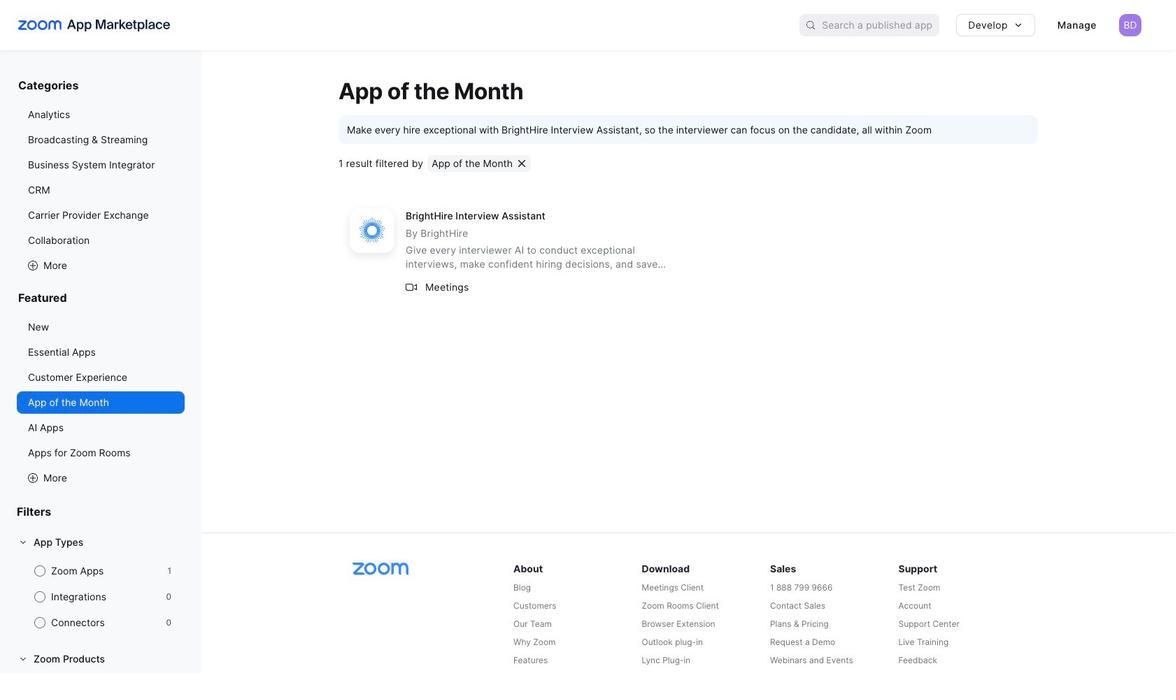 Task type: locate. For each thing, give the bounding box(es) containing it.
current user is barb dwyer element
[[1120, 14, 1142, 36]]

banner
[[0, 0, 1176, 50]]

Search text field
[[822, 15, 940, 35]]



Task type: describe. For each thing, give the bounding box(es) containing it.
search a published app element
[[800, 14, 940, 36]]



Task type: vqa. For each thing, say whether or not it's contained in the screenshot.
top and
no



